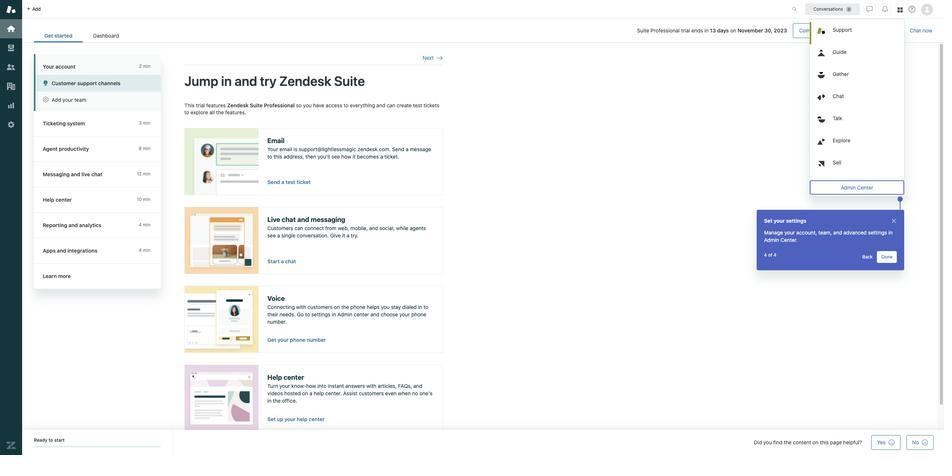 Task type: vqa. For each thing, say whether or not it's contained in the screenshot.
leftmost Remove ICON
no



Task type: locate. For each thing, give the bounding box(es) containing it.
find
[[774, 439, 783, 446]]

settings inside voice connecting with customers on the phone helps you stay dialed in to their needs. go to settings in admin center and choose your phone number.
[[311, 311, 331, 318]]

this
[[274, 153, 282, 160], [820, 439, 829, 446]]

guide
[[833, 49, 847, 55]]

on left helps
[[334, 304, 340, 310]]

chat up talk
[[833, 93, 844, 99]]

get left started at the left of page
[[44, 32, 53, 39]]

send left ticket
[[267, 179, 280, 185]]

send
[[392, 146, 404, 152], [267, 179, 280, 185]]

set left the up
[[267, 416, 276, 422]]

trial right the buy
[[877, 27, 886, 34]]

admin center link
[[810, 180, 905, 195]]

you right did
[[764, 439, 772, 446]]

0 horizontal spatial suite
[[250, 102, 263, 108]]

help inside help center turn your know-how into instant answers with articles, faqs, and videos hosted on a help center. assist customers even when no one's in the office.
[[314, 390, 324, 397]]

your up center.
[[785, 229, 795, 236]]

your inside email your email is support@lightlessmagic.zendesk.com. send a message to this address, then you'll see how it becomes a ticket.
[[267, 146, 278, 152]]

yes button
[[872, 435, 901, 450]]

and inside so you have access to everything and can create test tickets to explore all the features.
[[377, 102, 385, 108]]

your down email
[[267, 146, 278, 152]]

center down into
[[309, 416, 325, 422]]

1 horizontal spatial this
[[820, 439, 829, 446]]

the left helps
[[341, 304, 349, 310]]

2 heading from the top
[[34, 137, 168, 162]]

test right create on the top of page
[[413, 102, 422, 108]]

a inside help center turn your know-how into instant answers with articles, faqs, and videos hosted on a help center. assist customers even when no one's in the office.
[[310, 390, 312, 397]]

chat up customers
[[282, 216, 296, 223]]

example of email conversation inside of the ticketing system and the customer is asking the agent about reimbursement policy. image
[[185, 128, 259, 195]]

your left account
[[43, 63, 54, 70]]

instant
[[328, 383, 344, 389]]

add
[[52, 97, 61, 103]]

chat
[[910, 27, 921, 34], [833, 93, 844, 99]]

to down this
[[184, 109, 189, 116]]

how down support@lightlessmagic.zendesk.com.
[[341, 153, 351, 160]]

0 horizontal spatial settings
[[311, 311, 331, 318]]

professional left so in the top of the page
[[264, 102, 295, 108]]

1 horizontal spatial set
[[764, 218, 773, 224]]

manage your account, team, and advanced settings in admin center.
[[764, 229, 893, 243]]

content-title region
[[184, 73, 443, 90]]

everything
[[350, 102, 375, 108]]

zendesk up so in the top of the page
[[279, 73, 331, 89]]

settings right advanced
[[868, 229, 888, 236]]

footer
[[22, 430, 944, 455]]

trial for professional
[[681, 27, 690, 34]]

the down videos
[[273, 398, 281, 404]]

2 horizontal spatial admin
[[841, 184, 856, 191]]

0 horizontal spatial set
[[267, 416, 276, 422]]

zendesk
[[279, 73, 331, 89], [227, 102, 249, 108]]

start
[[54, 438, 65, 443]]

0 vertical spatial chat
[[910, 27, 921, 34]]

0 horizontal spatial this
[[274, 153, 282, 160]]

center inside button
[[309, 416, 325, 422]]

the inside so you have access to everything and can create test tickets to explore all the features.
[[216, 109, 224, 116]]

0 horizontal spatial it
[[342, 232, 345, 239]]

voice
[[267, 295, 285, 302]]

1 heading from the top
[[34, 111, 168, 137]]

center down helps
[[354, 311, 369, 318]]

2 vertical spatial admin
[[338, 311, 353, 318]]

to
[[344, 102, 349, 108], [184, 109, 189, 116], [267, 153, 272, 160], [424, 304, 429, 310], [305, 311, 310, 318], [49, 438, 53, 443]]

to right the access
[[344, 102, 349, 108]]

get help image
[[909, 6, 916, 13]]

1 horizontal spatial 4
[[774, 252, 777, 258]]

set up your help center
[[267, 416, 325, 422]]

1 vertical spatial customers
[[359, 390, 384, 397]]

set your settings dialog
[[757, 210, 905, 270]]

and left try
[[235, 73, 257, 89]]

1 vertical spatial it
[[342, 232, 345, 239]]

0 horizontal spatial your
[[43, 63, 54, 70]]

0 horizontal spatial phone
[[290, 337, 306, 343]]

0 horizontal spatial center
[[284, 374, 304, 381]]

to inside email your email is support@lightlessmagic.zendesk.com. send a message to this address, then you'll see how it becomes a ticket.
[[267, 153, 272, 160]]

1 horizontal spatial send
[[392, 146, 404, 152]]

1 vertical spatial set
[[267, 416, 276, 422]]

0 horizontal spatial with
[[296, 304, 306, 310]]

1 vertical spatial with
[[367, 383, 376, 389]]

started
[[54, 32, 72, 39]]

1 horizontal spatial can
[[387, 102, 395, 108]]

1 vertical spatial you
[[381, 304, 390, 310]]

ends
[[692, 27, 703, 34]]

advanced
[[844, 229, 867, 236]]

in inside content-title region
[[221, 73, 232, 89]]

this down email
[[274, 153, 282, 160]]

customers image
[[6, 62, 16, 72]]

a right the 'hosted'
[[310, 390, 312, 397]]

0 vertical spatial see
[[332, 153, 340, 160]]

see down support@lightlessmagic.zendesk.com.
[[332, 153, 340, 160]]

support
[[77, 80, 97, 86]]

see
[[332, 153, 340, 160], [267, 232, 276, 239]]

dashboard tab
[[83, 29, 129, 42]]

to right go at the left bottom of page
[[305, 311, 310, 318]]

you up 'choose'
[[381, 304, 390, 310]]

your
[[865, 27, 876, 34], [63, 97, 73, 103], [774, 218, 785, 224], [785, 229, 795, 236], [400, 311, 410, 318], [278, 337, 289, 343], [280, 383, 290, 389], [285, 416, 296, 422]]

ticket
[[297, 179, 311, 185]]

start
[[267, 259, 280, 264]]

how left into
[[306, 383, 316, 389]]

1 vertical spatial get
[[267, 337, 276, 343]]

on inside section
[[731, 27, 737, 34]]

customers down articles,
[[359, 390, 384, 397]]

test
[[413, 102, 422, 108], [286, 179, 295, 185]]

1 vertical spatial your
[[267, 146, 278, 152]]

it down support@lightlessmagic.zendesk.com.
[[353, 153, 356, 160]]

0 vertical spatial customers
[[308, 304, 333, 310]]

this left 'page'
[[820, 439, 829, 446]]

set inside set your settings dialog
[[764, 218, 773, 224]]

create
[[397, 102, 412, 108]]

you right so in the top of the page
[[303, 102, 312, 108]]

0 vertical spatial professional
[[651, 27, 680, 34]]

your up the 'hosted'
[[280, 383, 290, 389]]

with left articles,
[[367, 383, 376, 389]]

0 horizontal spatial professional
[[264, 102, 295, 108]]

1 vertical spatial send
[[267, 179, 280, 185]]

1 horizontal spatial settings
[[786, 218, 807, 224]]

1 horizontal spatial see
[[332, 153, 340, 160]]

0 vertical spatial it
[[353, 153, 356, 160]]

4 heading from the top
[[34, 187, 168, 213]]

ticket.
[[385, 153, 399, 160]]

customers inside help center turn your know-how into instant answers with articles, faqs, and videos hosted on a help center. assist customers even when no one's in the office.
[[359, 390, 384, 397]]

0 horizontal spatial 4
[[764, 252, 767, 258]]

suite professional trial ends in 13 days on november 30, 2023
[[637, 27, 787, 34]]

account,
[[797, 229, 817, 236]]

chat inside live chat and messaging customers can connect from web, mobile, and social, while agents see a single conversation. give it a try.
[[282, 216, 296, 223]]

in inside manage your account, team, and advanced settings in admin center.
[[889, 229, 893, 236]]

and down helps
[[371, 311, 379, 318]]

2
[[139, 63, 142, 69]]

0 vertical spatial phone
[[351, 304, 365, 310]]

tab list
[[34, 29, 129, 42]]

region
[[184, 102, 443, 444]]

a right start
[[281, 259, 284, 264]]

2 vertical spatial you
[[764, 439, 772, 446]]

set inside set up your help center button
[[267, 416, 276, 422]]

explore
[[833, 137, 851, 143]]

1 horizontal spatial phone
[[351, 304, 365, 310]]

2 vertical spatial suite
[[250, 102, 263, 108]]

trial for your
[[877, 27, 886, 34]]

your down number.
[[278, 337, 289, 343]]

the right "find"
[[784, 439, 792, 446]]

2 horizontal spatial center
[[354, 311, 369, 318]]

0 vertical spatial how
[[341, 153, 351, 160]]

0 horizontal spatial test
[[286, 179, 295, 185]]

address,
[[284, 153, 304, 160]]

trial left ends
[[681, 27, 690, 34]]

set your settings
[[764, 218, 807, 224]]

the inside footer
[[784, 439, 792, 446]]

talk link
[[812, 110, 905, 133]]

buy your trial button
[[849, 23, 892, 38]]

it inside email your email is support@lightlessmagic.zendesk.com. send a message to this address, then you'll see how it becomes a ticket.
[[353, 153, 356, 160]]

hosted
[[284, 390, 301, 397]]

4 right of
[[774, 252, 777, 258]]

go
[[297, 311, 304, 318]]

1 horizontal spatial how
[[341, 153, 351, 160]]

1 vertical spatial settings
[[868, 229, 888, 236]]

0 vertical spatial send
[[392, 146, 404, 152]]

1 horizontal spatial admin
[[764, 237, 779, 243]]

zendesk up features.
[[227, 102, 249, 108]]

0 vertical spatial admin
[[841, 184, 856, 191]]

sell
[[833, 159, 842, 165]]

on right content
[[813, 439, 819, 446]]

1 horizontal spatial center
[[309, 416, 325, 422]]

compare
[[799, 27, 821, 34]]

1 horizontal spatial you
[[381, 304, 390, 310]]

settings up account,
[[786, 218, 807, 224]]

1 horizontal spatial your
[[267, 146, 278, 152]]

phone left helps
[[351, 304, 365, 310]]

next
[[423, 55, 434, 61]]

and
[[235, 73, 257, 89], [377, 102, 385, 108], [297, 216, 309, 223], [369, 225, 378, 231], [834, 229, 842, 236], [371, 311, 379, 318], [414, 383, 422, 389]]

with up go at the left bottom of page
[[296, 304, 306, 310]]

0 vertical spatial test
[[413, 102, 422, 108]]

professional left ends
[[651, 27, 680, 34]]

2 horizontal spatial phone
[[412, 311, 426, 318]]

trial inside 'button'
[[877, 27, 886, 34]]

0 horizontal spatial zendesk
[[227, 102, 249, 108]]

example of how the agent accepts an incoming phone call as well as how to log the details of the call. image
[[185, 286, 259, 353]]

2 horizontal spatial settings
[[868, 229, 888, 236]]

set up your help center button
[[267, 416, 325, 423]]

your account
[[43, 63, 75, 70]]

and inside voice connecting with customers on the phone helps you stay dialed in to their needs. go to settings in admin center and choose your phone number.
[[371, 311, 379, 318]]

send up ticket. in the top left of the page
[[392, 146, 404, 152]]

you inside voice connecting with customers on the phone helps you stay dialed in to their needs. go to settings in admin center and choose your phone number.
[[381, 304, 390, 310]]

1 horizontal spatial trial
[[681, 27, 690, 34]]

in
[[705, 27, 709, 34], [221, 73, 232, 89], [889, 229, 893, 236], [418, 304, 422, 310], [332, 311, 336, 318], [267, 398, 272, 404]]

0 horizontal spatial see
[[267, 232, 276, 239]]

1 horizontal spatial zendesk
[[279, 73, 331, 89]]

1 horizontal spatial with
[[367, 383, 376, 389]]

try.
[[351, 232, 359, 239]]

your inside voice connecting with customers on the phone helps you stay dialed in to their needs. go to settings in admin center and choose your phone number.
[[400, 311, 410, 318]]

1 vertical spatial can
[[295, 225, 303, 231]]

1 vertical spatial chat
[[833, 93, 844, 99]]

region containing email
[[184, 102, 443, 444]]

help center turn your know-how into instant answers with articles, faqs, and videos hosted on a help center. assist customers even when no one's in the office.
[[267, 374, 433, 404]]

settings right go at the left bottom of page
[[311, 311, 331, 318]]

your right the up
[[285, 416, 296, 422]]

and up no
[[414, 383, 422, 389]]

0 vertical spatial help
[[314, 390, 324, 397]]

1 horizontal spatial suite
[[334, 73, 365, 89]]

this trial features zendesk suite professional
[[184, 102, 295, 108]]

heading
[[34, 111, 168, 137], [34, 137, 168, 162], [34, 162, 168, 187], [34, 187, 168, 213], [34, 213, 168, 238], [34, 238, 168, 264], [34, 264, 168, 289]]

November 30, 2023 text field
[[738, 27, 787, 34]]

1 vertical spatial how
[[306, 383, 316, 389]]

your right the buy
[[865, 27, 876, 34]]

2 horizontal spatial trial
[[877, 27, 886, 34]]

chat right start
[[285, 259, 296, 264]]

chat left now on the right
[[910, 27, 921, 34]]

example of conversation inside of messaging and the customer is asking the agent about changing the size of the retail order. image
[[185, 207, 259, 274]]

trial up the explore
[[196, 102, 205, 108]]

a inside button
[[281, 259, 284, 264]]

0 horizontal spatial how
[[306, 383, 316, 389]]

it down web,
[[342, 232, 345, 239]]

add your team button
[[35, 91, 161, 108]]

set up manage
[[764, 218, 773, 224]]

you
[[303, 102, 312, 108], [381, 304, 390, 310], [764, 439, 772, 446]]

1 horizontal spatial help
[[314, 390, 324, 397]]

on inside footer
[[813, 439, 819, 446]]

admin image
[[6, 120, 16, 129]]

4
[[764, 252, 767, 258], [774, 252, 777, 258]]

0 vertical spatial zendesk
[[279, 73, 331, 89]]

from
[[325, 225, 337, 231]]

your up manage
[[774, 218, 785, 224]]

0 horizontal spatial customers
[[308, 304, 333, 310]]

no button
[[907, 435, 934, 450]]

jump
[[184, 73, 218, 89]]

your down dialed at the left bottom
[[400, 311, 410, 318]]

center up know-
[[284, 374, 304, 381]]

in right dialed at the left bottom
[[418, 304, 422, 310]]

1 vertical spatial center
[[284, 374, 304, 381]]

2 vertical spatial settings
[[311, 311, 331, 318]]

0 vertical spatial your
[[43, 63, 54, 70]]

0 horizontal spatial admin
[[338, 311, 353, 318]]

chat inside button
[[910, 27, 921, 34]]

set for set your settings
[[764, 218, 773, 224]]

on down know-
[[302, 390, 308, 397]]

get your phone number link
[[267, 337, 326, 343]]

can
[[387, 102, 395, 108], [295, 225, 303, 231]]

zendesk support image
[[6, 5, 16, 14]]

and right team,
[[834, 229, 842, 236]]

help down into
[[314, 390, 324, 397]]

0 vertical spatial can
[[387, 102, 395, 108]]

0 vertical spatial with
[[296, 304, 306, 310]]

start a chat button
[[267, 258, 296, 265]]

access
[[326, 102, 342, 108]]

4 left of
[[764, 252, 767, 258]]

0 horizontal spatial help
[[297, 416, 308, 422]]

customers up number
[[308, 304, 333, 310]]

this inside email your email is support@lightlessmagic.zendesk.com. send a message to this address, then you'll see how it becomes a ticket.
[[274, 153, 282, 160]]

1 horizontal spatial customers
[[359, 390, 384, 397]]

help right the up
[[297, 416, 308, 422]]

organizations image
[[6, 82, 16, 91]]

1 horizontal spatial it
[[353, 153, 356, 160]]

all
[[210, 109, 215, 116]]

and inside manage your account, team, and advanced settings in admin center.
[[834, 229, 842, 236]]

admin inside voice connecting with customers on the phone helps you stay dialed in to their needs. go to settings in admin center and choose your phone number.
[[338, 311, 353, 318]]

see down customers
[[267, 232, 276, 239]]

conversations button
[[806, 3, 860, 15]]

1 horizontal spatial chat
[[910, 27, 921, 34]]

messaging
[[311, 216, 345, 223]]

1 horizontal spatial professional
[[651, 27, 680, 34]]

test left ticket
[[286, 179, 295, 185]]

a left ticket
[[281, 179, 284, 185]]

voice connecting with customers on the phone helps you stay dialed in to their needs. go to settings in admin center and choose your phone number.
[[267, 295, 429, 325]]

phone down dialed at the left bottom
[[412, 311, 426, 318]]

0 vertical spatial you
[[303, 102, 312, 108]]

on right days
[[731, 27, 737, 34]]

5 heading from the top
[[34, 213, 168, 238]]

a left ticket. in the top left of the page
[[380, 153, 383, 160]]

can left create on the top of page
[[387, 102, 395, 108]]

get down number.
[[267, 337, 276, 343]]

suite inside content-title region
[[334, 73, 365, 89]]

2 vertical spatial phone
[[290, 337, 306, 343]]

message
[[410, 146, 431, 152]]

1 4 from the left
[[764, 252, 767, 258]]

customer support channels
[[52, 80, 121, 86]]

0 horizontal spatial you
[[303, 102, 312, 108]]

can inside live chat and messaging customers can connect from web, mobile, and social, while agents see a single conversation. give it a try.
[[295, 225, 303, 231]]

zendesk products image
[[898, 7, 903, 12]]

center inside voice connecting with customers on the phone helps you stay dialed in to their needs. go to settings in admin center and choose your phone number.
[[354, 311, 369, 318]]

0 horizontal spatial chat
[[833, 93, 844, 99]]

1 vertical spatial admin
[[764, 237, 779, 243]]

chat inside button
[[285, 259, 296, 264]]

in down videos
[[267, 398, 272, 404]]

0 vertical spatial this
[[274, 153, 282, 160]]

and right everything
[[377, 102, 385, 108]]

0 vertical spatial suite
[[637, 27, 649, 34]]

0 vertical spatial get
[[44, 32, 53, 39]]

in right go at the left bottom of page
[[332, 311, 336, 318]]

section
[[135, 23, 892, 38]]

phone left number
[[290, 337, 306, 343]]

1 vertical spatial help
[[297, 416, 308, 422]]

0 vertical spatial set
[[764, 218, 773, 224]]

team,
[[819, 229, 832, 236]]

to down email
[[267, 153, 272, 160]]

your inside heading
[[43, 63, 54, 70]]

one's
[[420, 390, 433, 397]]

conversation.
[[297, 232, 329, 239]]

0 horizontal spatial can
[[295, 225, 303, 231]]

you inside so you have access to everything and can create test tickets to explore all the features.
[[303, 102, 312, 108]]

0 vertical spatial center
[[354, 311, 369, 318]]

in down close icon
[[889, 229, 893, 236]]

1 vertical spatial professional
[[264, 102, 295, 108]]

2 vertical spatial center
[[309, 416, 325, 422]]

chat now button
[[904, 23, 939, 38]]

1 vertical spatial zendesk
[[227, 102, 249, 108]]

2 horizontal spatial suite
[[637, 27, 649, 34]]

0 vertical spatial chat
[[282, 216, 296, 223]]

in right jump
[[221, 73, 232, 89]]

can up single
[[295, 225, 303, 231]]

center inside help center turn your know-how into instant answers with articles, faqs, and videos hosted on a help center. assist customers even when no one's in the office.
[[284, 374, 304, 381]]

email
[[267, 137, 285, 145]]

1 vertical spatial suite
[[334, 73, 365, 89]]

buy
[[855, 27, 864, 34]]

customers
[[308, 304, 333, 310], [359, 390, 384, 397]]

the right all
[[216, 109, 224, 116]]



Task type: describe. For each thing, give the bounding box(es) containing it.
guide link
[[812, 44, 905, 66]]

a left try.
[[347, 232, 350, 239]]

manage
[[764, 229, 783, 236]]

sell link
[[812, 155, 905, 177]]

send a test ticket link
[[267, 179, 311, 185]]

done
[[882, 254, 893, 260]]

min
[[143, 63, 151, 69]]

assist
[[343, 390, 358, 397]]

your inside manage your account, team, and advanced settings in admin center.
[[785, 229, 795, 236]]

admin inside manage your account, team, and advanced settings in admin center.
[[764, 237, 779, 243]]

gather
[[833, 71, 849, 77]]

social,
[[380, 225, 395, 231]]

2023
[[774, 27, 787, 34]]

so you have access to everything and can create test tickets to explore all the features.
[[184, 102, 440, 116]]

professional inside section
[[651, 27, 680, 34]]

the inside voice connecting with customers on the phone helps you stay dialed in to their needs. go to settings in admin center and choose your phone number.
[[341, 304, 349, 310]]

it inside live chat and messaging customers can connect from web, mobile, and social, while agents see a single conversation. give it a try.
[[342, 232, 345, 239]]

settings inside manage your account, team, and advanced settings in admin center.
[[868, 229, 888, 236]]

help inside button
[[297, 416, 308, 422]]

compare plans button
[[793, 23, 842, 38]]

even
[[385, 390, 397, 397]]

chat for chat now
[[910, 27, 921, 34]]

set for set up your help center
[[267, 416, 276, 422]]

faqs,
[[398, 383, 412, 389]]

customer support channels button
[[35, 75, 161, 91]]

7 heading from the top
[[34, 264, 168, 289]]

connecting
[[267, 304, 295, 310]]

start a chat
[[267, 259, 296, 264]]

support link
[[812, 22, 905, 44]]

tab list containing get started
[[34, 29, 129, 42]]

center.
[[781, 237, 798, 243]]

live
[[267, 216, 280, 223]]

footer containing did you find the content on this page helpful?
[[22, 430, 944, 455]]

1 vertical spatial this
[[820, 439, 829, 446]]

yes
[[878, 439, 886, 446]]

answers
[[346, 383, 365, 389]]

2 min
[[139, 63, 151, 69]]

and up the connect
[[297, 216, 309, 223]]

close image
[[891, 218, 897, 224]]

3 heading from the top
[[34, 162, 168, 187]]

professional inside "region"
[[264, 102, 295, 108]]

reporting image
[[6, 101, 16, 110]]

features
[[206, 102, 226, 108]]

when
[[398, 390, 411, 397]]

help
[[267, 374, 282, 381]]

0 horizontal spatial send
[[267, 179, 280, 185]]

zendesk image
[[6, 441, 16, 450]]

center
[[858, 184, 874, 191]]

6 heading from the top
[[34, 238, 168, 264]]

your inside help center turn your know-how into instant answers with articles, faqs, and videos hosted on a help center. assist customers even when no one's in the office.
[[280, 383, 290, 389]]

page
[[830, 439, 842, 446]]

in left 13
[[705, 27, 709, 34]]

main element
[[0, 0, 22, 455]]

test inside so you have access to everything and can create test tickets to explore all the features.
[[413, 102, 422, 108]]

center.
[[325, 390, 342, 397]]

helps
[[367, 304, 380, 310]]

account
[[55, 63, 75, 70]]

tickets
[[424, 102, 440, 108]]

4 of 4 back
[[764, 252, 873, 260]]

this
[[184, 102, 195, 108]]

section containing suite professional trial ends in
[[135, 23, 892, 38]]

connect
[[305, 225, 324, 231]]

no
[[412, 390, 418, 397]]

dialed
[[402, 304, 417, 310]]

jump in and try zendesk suite
[[184, 73, 365, 89]]

see inside live chat and messaging customers can connect from web, mobile, and social, while agents see a single conversation. give it a try.
[[267, 232, 276, 239]]

now
[[923, 27, 933, 34]]

is
[[294, 146, 298, 152]]

example of a help center article. image
[[185, 365, 259, 432]]

2 4 from the left
[[774, 252, 777, 258]]

customers inside voice connecting with customers on the phone helps you stay dialed in to their needs. go to settings in admin center and choose your phone number.
[[308, 304, 333, 310]]

number.
[[267, 319, 287, 325]]

email your email is support@lightlessmagic.zendesk.com. send a message to this address, then you'll see how it becomes a ticket.
[[267, 137, 431, 160]]

progress-bar progress bar
[[34, 446, 161, 448]]

get your phone number
[[267, 337, 326, 343]]

and left social,
[[369, 225, 378, 231]]

0 horizontal spatial trial
[[196, 102, 205, 108]]

to right dialed at the left bottom
[[424, 304, 429, 310]]

and inside help center turn your know-how into instant answers with articles, faqs, and videos hosted on a help center. assist customers even when no one's in the office.
[[414, 383, 422, 389]]

content
[[793, 439, 812, 446]]

your right add
[[63, 97, 73, 103]]

send a test ticket
[[267, 179, 311, 185]]

send inside email your email is support@lightlessmagic.zendesk.com. send a message to this address, then you'll see how it becomes a ticket.
[[392, 146, 404, 152]]

choose
[[381, 311, 398, 318]]

to left start
[[49, 438, 53, 443]]

on inside voice connecting with customers on the phone helps you stay dialed in to their needs. go to settings in admin center and choose your phone number.
[[334, 304, 340, 310]]

how inside email your email is support@lightlessmagic.zendesk.com. send a message to this address, then you'll see how it becomes a ticket.
[[341, 153, 351, 160]]

a down customers
[[277, 232, 280, 239]]

with inside help center turn your know-how into instant answers with articles, faqs, and videos hosted on a help center. assist customers even when no one's in the office.
[[367, 383, 376, 389]]

mobile,
[[351, 225, 368, 231]]

admin center
[[841, 184, 874, 191]]

try
[[260, 73, 277, 89]]

your inside 'button'
[[865, 27, 876, 34]]

ready to start
[[34, 438, 65, 443]]

number
[[307, 337, 326, 343]]

days
[[717, 27, 729, 34]]

support@lightlessmagic.zendesk.com.
[[299, 146, 391, 152]]

with inside voice connecting with customers on the phone helps you stay dialed in to their needs. go to settings in admin center and choose your phone number.
[[296, 304, 306, 310]]

you'll
[[318, 153, 330, 160]]

their
[[267, 311, 278, 318]]

live chat and messaging customers can connect from web, mobile, and social, while agents see a single conversation. give it a try.
[[267, 216, 426, 239]]

videos
[[267, 390, 283, 397]]

get for get started
[[44, 32, 53, 39]]

chat for chat
[[833, 93, 844, 99]]

of
[[769, 252, 773, 258]]

then
[[306, 153, 316, 160]]

explore link
[[812, 133, 905, 155]]

no
[[913, 439, 919, 446]]

a left message
[[406, 146, 409, 152]]

did
[[754, 439, 762, 446]]

you for did
[[764, 439, 772, 446]]

1 vertical spatial test
[[286, 179, 295, 185]]

your account heading
[[34, 54, 161, 75]]

you for so
[[303, 102, 312, 108]]

talk
[[833, 115, 843, 121]]

buy your trial
[[855, 27, 886, 34]]

13
[[710, 27, 716, 34]]

1 vertical spatial phone
[[412, 311, 426, 318]]

get for get your phone number
[[267, 337, 276, 343]]

views image
[[6, 43, 16, 53]]

channels
[[98, 80, 121, 86]]

the inside help center turn your know-how into instant answers with articles, faqs, and videos hosted on a help center. assist customers even when no one's in the office.
[[273, 398, 281, 404]]

while
[[396, 225, 409, 231]]

give
[[330, 232, 341, 239]]

zendesk inside content-title region
[[279, 73, 331, 89]]

support
[[833, 26, 852, 33]]

ready
[[34, 438, 47, 443]]

up
[[277, 416, 283, 422]]

in inside help center turn your know-how into instant answers with articles, faqs, and videos hosted on a help center. assist customers even when no one's in the office.
[[267, 398, 272, 404]]

see inside email your email is support@lightlessmagic.zendesk.com. send a message to this address, then you'll see how it becomes a ticket.
[[332, 153, 340, 160]]

web,
[[338, 225, 349, 231]]

helpful?
[[844, 439, 862, 446]]

and inside content-title region
[[235, 73, 257, 89]]

know-
[[292, 383, 306, 389]]

email
[[280, 146, 292, 152]]

on inside help center turn your know-how into instant answers with articles, faqs, and videos hosted on a help center. assist customers even when no one's in the office.
[[302, 390, 308, 397]]

how inside help center turn your know-how into instant answers with articles, faqs, and videos hosted on a help center. assist customers even when no one's in the office.
[[306, 383, 316, 389]]

can inside so you have access to everything and can create test tickets to explore all the features.
[[387, 102, 395, 108]]

get started image
[[6, 24, 16, 34]]

back
[[863, 254, 873, 260]]



